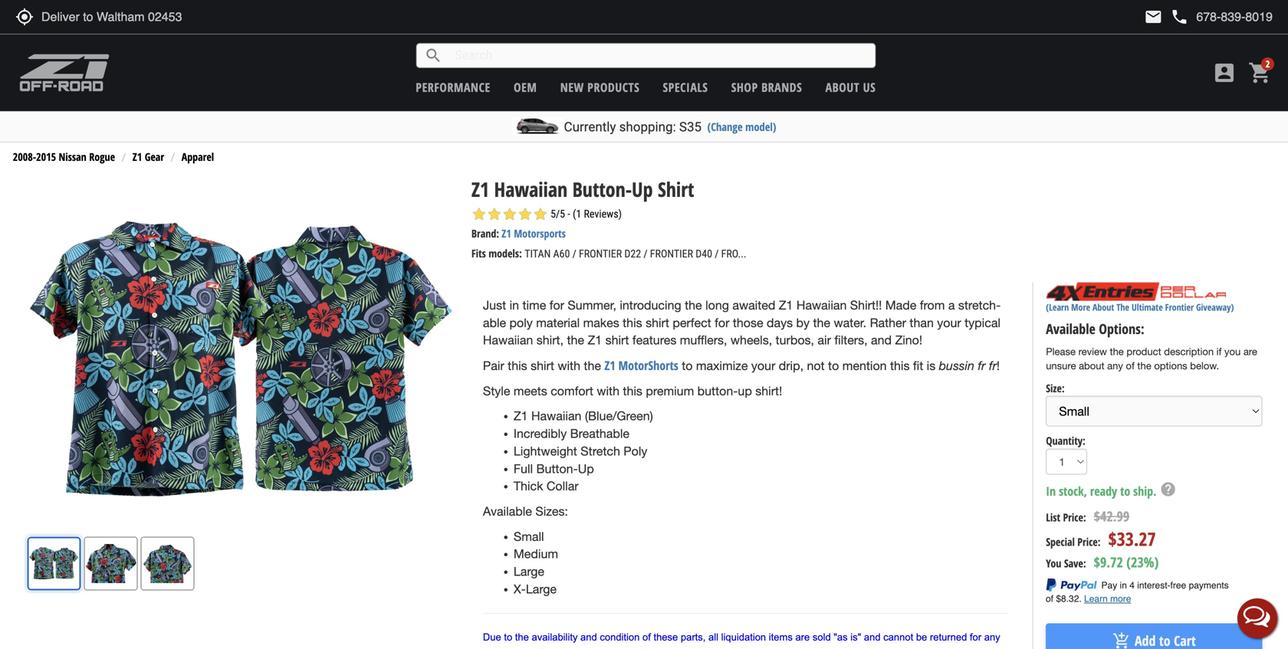 Task type: locate. For each thing, give the bounding box(es) containing it.
up down stretch
[[578, 462, 594, 476]]

with for z1
[[558, 359, 581, 373]]

0 horizontal spatial a
[[733, 648, 738, 650]]

1 vertical spatial are
[[796, 632, 810, 644]]

0 vertical spatial about
[[826, 79, 860, 95]]

to up reason.
[[504, 632, 513, 644]]

meets
[[514, 384, 547, 398]]

gear
[[145, 150, 164, 164]]

/ right 'a60'
[[573, 248, 577, 260]]

0 horizontal spatial about
[[826, 79, 860, 95]]

price: right the 'list'
[[1063, 510, 1087, 525]]

shirt up the features
[[646, 316, 670, 330]]

0 horizontal spatial your
[[752, 359, 776, 373]]

0 vertical spatial button-
[[573, 176, 632, 203]]

1 horizontal spatial for
[[715, 316, 730, 330]]

2 star from the left
[[487, 207, 502, 222]]

0 vertical spatial items
[[769, 632, 793, 644]]

due
[[483, 632, 501, 644]]

the up 'comfort'
[[584, 359, 601, 373]]

overstock
[[650, 648, 692, 650]]

mail
[[1145, 8, 1163, 26]]

shop
[[732, 79, 758, 95]]

1 vertical spatial about
[[1093, 301, 1115, 314]]

/ left overstock
[[644, 648, 647, 650]]

0 vertical spatial shirt
[[646, 316, 670, 330]]

2 horizontal spatial shirt
[[646, 316, 670, 330]]

0 horizontal spatial in
[[510, 298, 519, 313]]

the up reason.
[[515, 632, 529, 644]]

awaited
[[733, 298, 776, 313]]

small
[[514, 530, 544, 544]]

z1 up days
[[779, 298, 793, 313]]

turbos,
[[776, 333, 815, 348]]

about
[[1079, 360, 1105, 372]]

this down introducing
[[623, 316, 643, 330]]

1 horizontal spatial your
[[938, 316, 962, 330]]

up inside z1 hawaiian (blue/green) incredibly breathable lightweight stretch poly full button-up thick collar
[[578, 462, 594, 476]]

available up small
[[483, 505, 532, 519]]

options:
[[1099, 320, 1145, 339]]

/ inside due to the availability and condition of these parts, all liquidation items are sold "as is" and cannot be returned for any reason. z1 offers several blemished / overstock items at a substantial discount in our liquidation station.
[[644, 648, 647, 650]]

up left shirt on the right top
[[632, 176, 653, 203]]

1 vertical spatial any
[[985, 632, 1001, 644]]

z1 down makes
[[588, 333, 602, 348]]

price: inside list price: $42.99
[[1063, 510, 1087, 525]]

hawaiian up 5/5 -
[[494, 176, 568, 203]]

account_box link
[[1209, 61, 1241, 85]]

(learn
[[1046, 301, 1069, 314]]

performance link
[[416, 79, 491, 95]]

with inside pair this shirt with the z1 motorshorts to maximize your drip, not to mention this fit is bussin fr fr !
[[558, 359, 581, 373]]

0 horizontal spatial any
[[985, 632, 1001, 644]]

1 horizontal spatial items
[[769, 632, 793, 644]]

1 horizontal spatial frontier
[[650, 248, 693, 260]]

to left 'ship.'
[[1121, 483, 1131, 500]]

1 horizontal spatial with
[[597, 384, 620, 398]]

currently
[[564, 119, 616, 135]]

Search search field
[[443, 44, 875, 67]]

0 vertical spatial price:
[[1063, 510, 1087, 525]]

0 vertical spatial any
[[1108, 360, 1124, 372]]

z1 motorshorts link
[[605, 357, 679, 374]]

s35
[[680, 119, 702, 135]]

x-
[[514, 582, 526, 597]]

of left these
[[643, 632, 651, 644]]

for right returned
[[970, 632, 982, 644]]

z1 motorsports logo image
[[19, 54, 110, 92]]

price: for $42.99
[[1063, 510, 1087, 525]]

the down material
[[567, 333, 585, 348]]

1 horizontal spatial shirt
[[606, 333, 629, 348]]

1 horizontal spatial of
[[1126, 360, 1135, 372]]

your
[[938, 316, 962, 330], [752, 359, 776, 373]]

lightweight
[[514, 444, 577, 459]]

/ right d40
[[715, 248, 719, 260]]

/ right d22
[[644, 248, 648, 260]]

a right "at" at the bottom of the page
[[733, 648, 738, 650]]

phone
[[1171, 8, 1189, 26]]

incredibly
[[514, 427, 567, 441]]

new products link
[[560, 79, 640, 95]]

style meets comfort with this premium button-up shirt!
[[483, 384, 783, 398]]

z1 motorsports link
[[502, 226, 566, 241]]

about left us at top right
[[826, 79, 860, 95]]

items down all
[[695, 648, 719, 650]]

about left the
[[1093, 301, 1115, 314]]

mail phone
[[1145, 8, 1189, 26]]

unsure
[[1046, 360, 1077, 372]]

brands
[[762, 79, 803, 95]]

and down rather
[[871, 333, 892, 348]]

you
[[1046, 556, 1062, 571]]

1 vertical spatial in
[[832, 648, 839, 650]]

in down "as
[[832, 648, 839, 650]]

5 star from the left
[[533, 207, 548, 222]]

1 horizontal spatial in
[[832, 648, 839, 650]]

poly
[[624, 444, 648, 459]]

are up discount
[[796, 632, 810, 644]]

0 horizontal spatial of
[[643, 632, 651, 644]]

pair this shirt with the z1 motorshorts to maximize your drip, not to mention this fit is bussin fr fr !
[[483, 357, 1000, 374]]

0 vertical spatial are
[[1244, 346, 1258, 358]]

0 horizontal spatial shirt
[[531, 359, 555, 373]]

with
[[558, 359, 581, 373], [597, 384, 620, 398]]

shop brands link
[[732, 79, 803, 95]]

0 vertical spatial in
[[510, 298, 519, 313]]

d40
[[696, 248, 713, 260]]

features
[[633, 333, 677, 348]]

time
[[523, 298, 546, 313]]

0 vertical spatial your
[[938, 316, 962, 330]]

button-
[[573, 176, 632, 203], [537, 462, 578, 476]]

button- up thick collar
[[537, 462, 578, 476]]

giveaway)
[[1197, 301, 1234, 314]]

1 horizontal spatial available
[[1046, 320, 1096, 339]]

2 horizontal spatial for
[[970, 632, 982, 644]]

for up material
[[550, 298, 565, 313]]

1 frontier from the left
[[579, 248, 622, 260]]

2 frontier from the left
[[650, 248, 693, 260]]

of down product
[[1126, 360, 1135, 372]]

2008-2015 nissan rogue
[[13, 150, 115, 164]]

items up substantial
[[769, 632, 793, 644]]

shopping_cart link
[[1245, 61, 1273, 85]]

0 vertical spatial available
[[1046, 320, 1096, 339]]

with up 'comfort'
[[558, 359, 581, 373]]

phone link
[[1171, 8, 1273, 26]]

0 vertical spatial up
[[632, 176, 653, 203]]

1 vertical spatial your
[[752, 359, 776, 373]]

description
[[1165, 346, 1214, 358]]

button- down currently
[[573, 176, 632, 203]]

1 vertical spatial with
[[597, 384, 620, 398]]

z1 hawaiian (blue/green) incredibly breathable lightweight stretch poly full button-up thick collar
[[514, 409, 653, 494]]

frontier left d22
[[579, 248, 622, 260]]

condition
[[600, 632, 640, 644]]

your up shirt! on the bottom right of page
[[752, 359, 776, 373]]

product
[[1127, 346, 1162, 358]]

poly
[[510, 316, 533, 330]]

button-
[[698, 384, 738, 398]]

a right from
[[949, 298, 955, 313]]

hawaiian inside z1 hawaiian (blue/green) incredibly breathable lightweight stretch poly full button-up thick collar
[[532, 409, 582, 424]]

water.
[[834, 316, 867, 330]]

this
[[623, 316, 643, 330], [508, 359, 527, 373], [891, 359, 910, 373], [623, 384, 643, 398]]

available down more at the top
[[1046, 320, 1096, 339]]

the up "perfect"
[[685, 298, 702, 313]]

brand:
[[472, 226, 499, 241]]

0 vertical spatial a
[[949, 298, 955, 313]]

1 horizontal spatial any
[[1108, 360, 1124, 372]]

0 horizontal spatial available
[[483, 505, 532, 519]]

perfect
[[673, 316, 712, 330]]

shirt down shirt,
[[531, 359, 555, 373]]

any inside due to the availability and condition of these parts, all liquidation items are sold "as is" and cannot be returned for any reason. z1 offers several blemished / overstock items at a substantial discount in our liquidation station.
[[985, 632, 1001, 644]]

returned
[[930, 632, 967, 644]]

frontier left d40
[[650, 248, 693, 260]]

0 vertical spatial with
[[558, 359, 581, 373]]

the up air
[[813, 316, 831, 330]]

0 horizontal spatial with
[[558, 359, 581, 373]]

1 horizontal spatial about
[[1093, 301, 1115, 314]]

currently shopping: s35 (change model)
[[564, 119, 777, 135]]

hawaiian up incredibly
[[532, 409, 582, 424]]

your down from
[[938, 316, 962, 330]]

you
[[1225, 346, 1241, 358]]

makes
[[583, 316, 620, 330]]

0 horizontal spatial items
[[695, 648, 719, 650]]

1 horizontal spatial a
[[949, 298, 955, 313]]

price: inside special price: $33.27 you save: $9.72 (23%)
[[1078, 535, 1101, 550]]

are right 'you'
[[1244, 346, 1258, 358]]

5/5 -
[[551, 208, 571, 221]]

1 vertical spatial button-
[[537, 462, 578, 476]]

1 vertical spatial a
[[733, 648, 738, 650]]

1 vertical spatial up
[[578, 462, 594, 476]]

1 horizontal spatial up
[[632, 176, 653, 203]]

price: up save:
[[1078, 535, 1101, 550]]

titan
[[525, 248, 551, 260]]

all
[[709, 632, 719, 644]]

z1 hawaiian button-up shirt star star star star star 5/5 - (1 reviews) brand: z1 motorsports fits models: titan a60 / frontier d22 / frontier d40 / fro...
[[472, 176, 747, 261]]

0 horizontal spatial frontier
[[579, 248, 622, 260]]

drip,
[[779, 359, 804, 373]]

shirt down makes
[[606, 333, 629, 348]]

this down z1 motorshorts link
[[623, 384, 643, 398]]

items
[[769, 632, 793, 644], [695, 648, 719, 650]]

and
[[871, 333, 892, 348], [581, 632, 597, 644], [864, 632, 881, 644]]

(23%)
[[1127, 553, 1159, 572]]

hawaiian up by
[[797, 298, 847, 313]]

0 vertical spatial of
[[1126, 360, 1135, 372]]

any right about
[[1108, 360, 1124, 372]]

bussin fr
[[939, 359, 986, 373]]

1 horizontal spatial are
[[1244, 346, 1258, 358]]

ship.
[[1134, 483, 1157, 500]]

for down the "long"
[[715, 316, 730, 330]]

those
[[733, 316, 764, 330]]

help
[[1160, 481, 1177, 498]]

0 horizontal spatial for
[[550, 298, 565, 313]]

fits
[[472, 246, 486, 261]]

mufflers,
[[680, 333, 728, 348]]

1 vertical spatial of
[[643, 632, 651, 644]]

the down product
[[1138, 360, 1152, 372]]

maximize
[[696, 359, 748, 373]]

2 vertical spatial shirt
[[531, 359, 555, 373]]

parts,
[[681, 632, 706, 644]]

2 vertical spatial for
[[970, 632, 982, 644]]

0 horizontal spatial up
[[578, 462, 594, 476]]

z1 up incredibly
[[514, 409, 528, 424]]

0 horizontal spatial are
[[796, 632, 810, 644]]

with up (blue/green)
[[597, 384, 620, 398]]

shopping:
[[619, 119, 676, 135]]

station.
[[910, 648, 944, 650]]

any right returned
[[985, 632, 1001, 644]]

list
[[1046, 510, 1061, 525]]

are inside (learn more about the ultimate frontier giveaway) available options: please review the product description if you are unsure about any of the options below.
[[1244, 346, 1258, 358]]

by
[[797, 316, 810, 330]]

available sizes:
[[483, 505, 568, 519]]

due to the availability and condition of these parts, all liquidation items are sold "as is" and cannot be returned for any reason. z1 offers several blemished / overstock items at a substantial discount in our liquidation station.
[[483, 632, 1001, 650]]

reason.
[[483, 648, 516, 650]]

and up several
[[581, 632, 597, 644]]

for
[[550, 298, 565, 313], [715, 316, 730, 330], [970, 632, 982, 644]]

z1 left offers
[[519, 648, 531, 650]]

in up poly
[[510, 298, 519, 313]]

1 vertical spatial price:
[[1078, 535, 1101, 550]]



Task type: vqa. For each thing, say whether or not it's contained in the screenshot.
bezel to the bottom
no



Task type: describe. For each thing, give the bounding box(es) containing it.
several
[[561, 648, 593, 650]]

d22
[[625, 248, 641, 260]]

3 star from the left
[[502, 207, 518, 222]]

zino!
[[895, 333, 923, 348]]

in stock, ready to ship. help
[[1046, 481, 1177, 500]]

apparel
[[182, 150, 214, 164]]

$9.72
[[1094, 553, 1124, 572]]

button- inside the z1 hawaiian button-up shirt star star star star star 5/5 - (1 reviews) brand: z1 motorsports fits models: titan a60 / frontier d22 / frontier d40 / fro...
[[573, 176, 632, 203]]

(learn more about the ultimate frontier giveaway) link
[[1046, 301, 1234, 314]]

made
[[886, 298, 917, 313]]

new
[[560, 79, 584, 95]]

shirt
[[658, 176, 694, 203]]

us
[[863, 79, 876, 95]]

to inside in stock, ready to ship. help
[[1121, 483, 1131, 500]]

of inside (learn more about the ultimate frontier giveaway) available options: please review the product description if you are unsure about any of the options below.
[[1126, 360, 1135, 372]]

z1 inside due to the availability and condition of these parts, all liquidation items are sold "as is" and cannot be returned for any reason. z1 offers several blemished / overstock items at a substantial discount in our liquidation station.
[[519, 648, 531, 650]]

products
[[588, 79, 640, 95]]

wheels,
[[731, 333, 773, 348]]

z1 gear
[[133, 150, 164, 164]]

filters,
[[835, 333, 868, 348]]

1 vertical spatial available
[[483, 505, 532, 519]]

are inside due to the availability and condition of these parts, all liquidation items are sold "as is" and cannot be returned for any reason. z1 offers several blemished / overstock items at a substantial discount in our liquidation station.
[[796, 632, 810, 644]]

1 star from the left
[[472, 207, 487, 222]]

up inside the z1 hawaiian button-up shirt star star star star star 5/5 - (1 reviews) brand: z1 motorsports fits models: titan a60 / frontier d22 / frontier d40 / fro...
[[632, 176, 653, 203]]

hawaiian down poly
[[483, 333, 533, 348]]

save:
[[1065, 556, 1087, 571]]

this inside just in time for summer, introducing the long awaited z1 hawaiian shirt!! made from a stretch- able poly material makes this shirt perfect for those days by the water. rather than your typical hawaiian shirt, the z1 shirt features mufflers, wheels, turbos, air filters, and zino!
[[623, 316, 643, 330]]

(learn more about the ultimate frontier giveaway) available options: please review the product description if you are unsure about any of the options below.
[[1046, 301, 1258, 372]]

ready
[[1091, 483, 1118, 500]]

"as
[[834, 632, 848, 644]]

to inside due to the availability and condition of these parts, all liquidation items are sold "as is" and cannot be returned for any reason. z1 offers several blemished / overstock items at a substantial discount in our liquidation station.
[[504, 632, 513, 644]]

z1 left gear
[[133, 150, 142, 164]]

shirt!!
[[850, 298, 882, 313]]

0 vertical spatial large
[[514, 565, 545, 579]]

offers
[[534, 648, 558, 650]]

substantial
[[741, 648, 789, 650]]

z1 up style meets comfort with this premium button-up shirt!
[[605, 357, 616, 374]]

fr
[[989, 359, 997, 373]]

4 star from the left
[[518, 207, 533, 222]]

about inside (learn more about the ultimate frontier giveaway) available options: please review the product description if you are unsure about any of the options below.
[[1093, 301, 1115, 314]]

cannot
[[884, 632, 914, 644]]

z1 up brand:
[[472, 176, 489, 203]]

!
[[997, 359, 1000, 373]]

(blue/green)
[[585, 409, 653, 424]]

the
[[1117, 301, 1130, 314]]

in inside just in time for summer, introducing the long awaited z1 hawaiian shirt!! made from a stretch- able poly material makes this shirt perfect for those days by the water. rather than your typical hawaiian shirt, the z1 shirt features mufflers, wheels, turbos, air filters, and zino!
[[510, 298, 519, 313]]

availability
[[532, 632, 578, 644]]

shirt inside pair this shirt with the z1 motorshorts to maximize your drip, not to mention this fit is bussin fr fr !
[[531, 359, 555, 373]]

introducing
[[620, 298, 682, 313]]

button- inside z1 hawaiian (blue/green) incredibly breathable lightweight stretch poly full button-up thick collar
[[537, 462, 578, 476]]

air
[[818, 333, 831, 348]]

stretch
[[581, 444, 620, 459]]

comfort
[[551, 384, 594, 398]]

is
[[927, 359, 936, 373]]

a60
[[553, 248, 570, 260]]

fit
[[913, 359, 924, 373]]

special
[[1046, 535, 1075, 550]]

for inside due to the availability and condition of these parts, all liquidation items are sold "as is" and cannot be returned for any reason. z1 offers several blemished / overstock items at a substantial discount in our liquidation station.
[[970, 632, 982, 644]]

in
[[1046, 483, 1056, 500]]

size:
[[1046, 381, 1065, 396]]

material
[[536, 316, 580, 330]]

2015
[[36, 150, 56, 164]]

thick collar
[[514, 479, 579, 494]]

$42.99
[[1094, 507, 1130, 526]]

the inside pair this shirt with the z1 motorshorts to maximize your drip, not to mention this fit is bussin fr fr !
[[584, 359, 601, 373]]

our
[[842, 648, 857, 650]]

shirt!
[[756, 384, 783, 398]]

available inside (learn more about the ultimate frontier giveaway) available options: please review the product description if you are unsure about any of the options below.
[[1046, 320, 1096, 339]]

to right not
[[828, 359, 839, 373]]

premium
[[646, 384, 694, 398]]

z1 inside z1 hawaiian (blue/green) incredibly breathable lightweight stretch poly full button-up thick collar
[[514, 409, 528, 424]]

z1 up models:
[[502, 226, 511, 241]]

days
[[767, 316, 793, 330]]

be
[[916, 632, 928, 644]]

this left fit
[[891, 359, 910, 373]]

shop brands
[[732, 79, 803, 95]]

in inside due to the availability and condition of these parts, all liquidation items are sold "as is" and cannot be returned for any reason. z1 offers several blemished / overstock items at a substantial discount in our liquidation station.
[[832, 648, 839, 650]]

special price: $33.27 you save: $9.72 (23%)
[[1046, 527, 1159, 572]]

from
[[920, 298, 945, 313]]

your inside just in time for summer, introducing the long awaited z1 hawaiian shirt!! made from a stretch- able poly material makes this shirt perfect for those days by the water. rather than your typical hawaiian shirt, the z1 shirt features mufflers, wheels, turbos, air filters, and zino!
[[938, 316, 962, 330]]

the inside due to the availability and condition of these parts, all liquidation items are sold "as is" and cannot be returned for any reason. z1 offers several blemished / overstock items at a substantial discount in our liquidation station.
[[515, 632, 529, 644]]

price: for $33.27
[[1078, 535, 1101, 550]]

your inside pair this shirt with the z1 motorshorts to maximize your drip, not to mention this fit is bussin fr fr !
[[752, 359, 776, 373]]

about us
[[826, 79, 876, 95]]

motorsports
[[514, 226, 566, 241]]

a inside just in time for summer, introducing the long awaited z1 hawaiian shirt!! made from a stretch- able poly material makes this shirt perfect for those days by the water. rather than your typical hawaiian shirt, the z1 shirt features mufflers, wheels, turbos, air filters, and zino!
[[949, 298, 955, 313]]

blemished
[[596, 648, 641, 650]]

list price: $42.99
[[1046, 507, 1130, 526]]

sold
[[813, 632, 831, 644]]

oem
[[514, 79, 537, 95]]

shirt,
[[537, 333, 564, 348]]

at
[[722, 648, 730, 650]]

and up liquidation
[[864, 632, 881, 644]]

a inside due to the availability and condition of these parts, all liquidation items are sold "as is" and cannot be returned for any reason. z1 offers several blemished / overstock items at a substantial discount in our liquidation station.
[[733, 648, 738, 650]]

(change
[[708, 119, 743, 134]]

and inside just in time for summer, introducing the long awaited z1 hawaiian shirt!! made from a stretch- able poly material makes this shirt perfect for those days by the water. rather than your typical hawaiian shirt, the z1 shirt features mufflers, wheels, turbos, air filters, and zino!
[[871, 333, 892, 348]]

1 vertical spatial large
[[526, 582, 557, 597]]

1 vertical spatial shirt
[[606, 333, 629, 348]]

0 vertical spatial for
[[550, 298, 565, 313]]

review
[[1079, 346, 1108, 358]]

stock,
[[1059, 483, 1088, 500]]

liquidation
[[859, 648, 908, 650]]

1 vertical spatial items
[[695, 648, 719, 650]]

hawaiian inside the z1 hawaiian button-up shirt star star star star star 5/5 - (1 reviews) brand: z1 motorsports fits models: titan a60 / frontier d22 / frontier d40 / fro...
[[494, 176, 568, 203]]

of inside due to the availability and condition of these parts, all liquidation items are sold "as is" and cannot be returned for any reason. z1 offers several blemished / overstock items at a substantial discount in our liquidation station.
[[643, 632, 651, 644]]

medium
[[514, 547, 558, 562]]

frontier
[[1166, 301, 1194, 314]]

my_location
[[15, 8, 34, 26]]

typical
[[965, 316, 1001, 330]]

liquidation
[[721, 632, 766, 644]]

with for premium
[[597, 384, 620, 398]]

pair
[[483, 359, 505, 373]]

performance
[[416, 79, 491, 95]]

the down options:
[[1110, 346, 1124, 358]]

not
[[807, 359, 825, 373]]

this right pair
[[508, 359, 527, 373]]

any inside (learn more about the ultimate frontier giveaway) available options: please review the product description if you are unsure about any of the options below.
[[1108, 360, 1124, 372]]

2008-
[[13, 150, 36, 164]]

1 vertical spatial for
[[715, 316, 730, 330]]

to down mufflers,
[[682, 359, 693, 373]]



